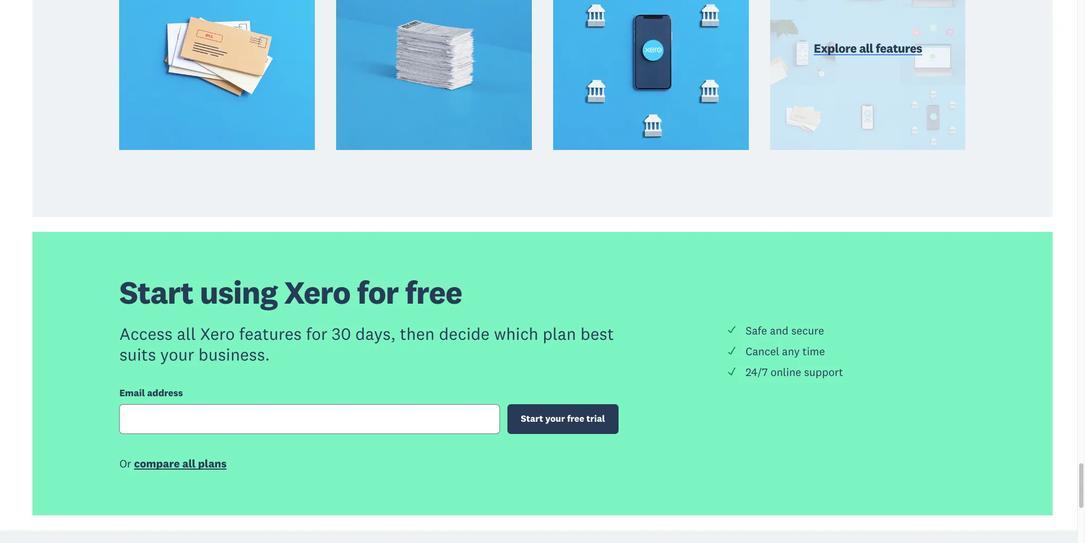 Task type: describe. For each thing, give the bounding box(es) containing it.
0 vertical spatial free
[[405, 272, 462, 312]]

using
[[200, 272, 278, 312]]

plans
[[198, 456, 227, 471]]

or compare all plans
[[119, 456, 227, 471]]

explore
[[814, 40, 857, 56]]

all for xero
[[177, 323, 196, 344]]

explore all features
[[814, 40, 923, 56]]

and
[[770, 324, 789, 338]]

included image for safe and secure
[[727, 325, 737, 335]]

start your free trial button
[[508, 405, 619, 434]]

decide
[[439, 323, 490, 344]]

email address
[[119, 387, 183, 399]]

2 vertical spatial all
[[182, 456, 196, 471]]

plan
[[543, 323, 576, 344]]

compare all plans link
[[134, 456, 227, 473]]

which
[[494, 323, 539, 344]]

then
[[400, 323, 435, 344]]

cancel
[[746, 344, 780, 359]]

24/7
[[746, 365, 768, 379]]

for inside access all xero features for 30 days, then decide which plan best suits your business.
[[306, 323, 328, 344]]

access all xero features for 30 days, then decide which plan best suits your business.
[[119, 323, 614, 365]]

start using xero for free
[[119, 272, 462, 312]]

any
[[782, 344, 800, 359]]

safe and secure
[[746, 324, 825, 338]]

compare
[[134, 456, 180, 471]]

cancel any time
[[746, 344, 825, 359]]

email
[[119, 387, 145, 399]]

included image for cancel any time
[[727, 346, 737, 355]]

start for start using xero for free
[[119, 272, 193, 312]]

business.
[[199, 344, 270, 365]]

best
[[581, 323, 614, 344]]



Task type: locate. For each thing, give the bounding box(es) containing it.
days,
[[356, 323, 396, 344]]

start your free trial
[[521, 413, 605, 425]]

for
[[357, 272, 399, 312], [306, 323, 328, 344]]

included image
[[727, 367, 737, 376]]

included image up included image
[[727, 346, 737, 355]]

1 horizontal spatial xero
[[284, 272, 351, 312]]

1 included image from the top
[[727, 325, 737, 335]]

explore all features link
[[814, 40, 923, 58]]

start inside button
[[521, 413, 543, 425]]

0 vertical spatial for
[[357, 272, 399, 312]]

support
[[804, 365, 844, 379]]

features inside the explore all features link
[[876, 40, 923, 56]]

time
[[803, 344, 825, 359]]

free up then
[[405, 272, 462, 312]]

free left trial
[[567, 413, 585, 425]]

start for start your free trial
[[521, 413, 543, 425]]

your left trial
[[546, 413, 565, 425]]

included image left safe on the right of page
[[727, 325, 737, 335]]

features
[[876, 40, 923, 56], [239, 323, 302, 344]]

2 included image from the top
[[727, 346, 737, 355]]

xero for using
[[284, 272, 351, 312]]

all right access
[[177, 323, 196, 344]]

all left plans
[[182, 456, 196, 471]]

your inside button
[[546, 413, 565, 425]]

1 horizontal spatial your
[[546, 413, 565, 425]]

start
[[119, 272, 193, 312], [521, 413, 543, 425]]

all for features
[[860, 40, 874, 56]]

xero up 30
[[284, 272, 351, 312]]

30
[[332, 323, 351, 344]]

0 horizontal spatial start
[[119, 272, 193, 312]]

0 vertical spatial included image
[[727, 325, 737, 335]]

xero inside access all xero features for 30 days, then decide which plan best suits your business.
[[200, 323, 235, 344]]

included image
[[727, 325, 737, 335], [727, 346, 737, 355]]

free
[[405, 272, 462, 312], [567, 413, 585, 425]]

1 vertical spatial start
[[521, 413, 543, 425]]

1 vertical spatial features
[[239, 323, 302, 344]]

secure
[[792, 324, 825, 338]]

24/7 online support
[[746, 365, 844, 379]]

all right explore in the right of the page
[[860, 40, 874, 56]]

for up days,
[[357, 272, 399, 312]]

0 vertical spatial your
[[160, 344, 194, 365]]

your
[[160, 344, 194, 365], [546, 413, 565, 425]]

all
[[860, 40, 874, 56], [177, 323, 196, 344], [182, 456, 196, 471]]

1 horizontal spatial start
[[521, 413, 543, 425]]

0 horizontal spatial free
[[405, 272, 462, 312]]

trial
[[587, 413, 605, 425]]

0 horizontal spatial for
[[306, 323, 328, 344]]

1 vertical spatial xero
[[200, 323, 235, 344]]

address
[[147, 387, 183, 399]]

1 horizontal spatial free
[[567, 413, 585, 425]]

for left 30
[[306, 323, 328, 344]]

1 vertical spatial your
[[546, 413, 565, 425]]

1 vertical spatial for
[[306, 323, 328, 344]]

access
[[119, 323, 173, 344]]

0 vertical spatial all
[[860, 40, 874, 56]]

1 horizontal spatial features
[[876, 40, 923, 56]]

or
[[119, 456, 131, 471]]

xero down using in the bottom of the page
[[200, 323, 235, 344]]

xero for all
[[200, 323, 235, 344]]

0 vertical spatial features
[[876, 40, 923, 56]]

safe
[[746, 324, 767, 338]]

Email address text field
[[119, 404, 500, 434]]

xero
[[284, 272, 351, 312], [200, 323, 235, 344]]

0 vertical spatial start
[[119, 272, 193, 312]]

1 vertical spatial free
[[567, 413, 585, 425]]

0 horizontal spatial features
[[239, 323, 302, 344]]

1 vertical spatial included image
[[727, 346, 737, 355]]

your right suits
[[160, 344, 194, 365]]

online
[[771, 365, 802, 379]]

suits
[[119, 344, 156, 365]]

your inside access all xero features for 30 days, then decide which plan best suits your business.
[[160, 344, 194, 365]]

1 vertical spatial all
[[177, 323, 196, 344]]

0 horizontal spatial xero
[[200, 323, 235, 344]]

free inside button
[[567, 413, 585, 425]]

0 vertical spatial xero
[[284, 272, 351, 312]]

1 horizontal spatial for
[[357, 272, 399, 312]]

features inside access all xero features for 30 days, then decide which plan best suits your business.
[[239, 323, 302, 344]]

all inside access all xero features for 30 days, then decide which plan best suits your business.
[[177, 323, 196, 344]]

0 horizontal spatial your
[[160, 344, 194, 365]]



Task type: vqa. For each thing, say whether or not it's contained in the screenshot.
Start associated with Start your free trial
yes



